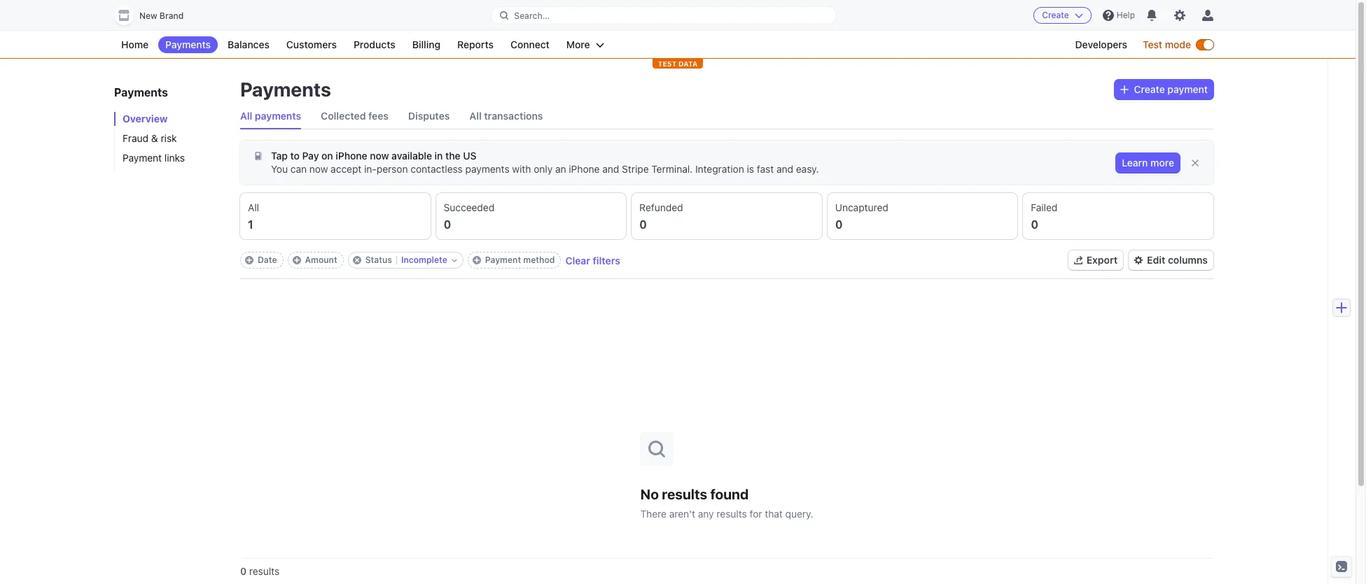 Task type: describe. For each thing, give the bounding box(es) containing it.
clear filters toolbar
[[240, 252, 621, 269]]

more button
[[560, 36, 611, 53]]

is
[[747, 163, 755, 175]]

products link
[[347, 36, 403, 53]]

add date image
[[245, 256, 254, 265]]

collected fees
[[321, 110, 389, 122]]

create payment button
[[1115, 80, 1214, 99]]

transactions
[[484, 110, 543, 122]]

tap to pay on iphone now available in the us you can now accept in-person contactless payments with only an iphone and stripe terminal. integration is fast and easy.
[[271, 150, 819, 175]]

Search… search field
[[492, 7, 836, 24]]

add amount image
[[292, 256, 301, 265]]

payment links link
[[114, 151, 226, 165]]

0 horizontal spatial now
[[310, 163, 328, 175]]

all transactions link
[[470, 104, 543, 129]]

edit columns button
[[1129, 251, 1214, 270]]

results for no
[[662, 487, 708, 503]]

export
[[1087, 254, 1118, 266]]

tap
[[271, 150, 288, 162]]

filters
[[593, 255, 621, 267]]

that
[[765, 508, 783, 520]]

amount
[[305, 255, 337, 266]]

status
[[365, 255, 392, 266]]

billing
[[412, 39, 441, 50]]

failed 0
[[1032, 202, 1058, 231]]

home link
[[114, 36, 156, 53]]

links
[[165, 152, 185, 164]]

to
[[290, 150, 300, 162]]

&
[[151, 132, 158, 144]]

terminal.
[[652, 163, 693, 175]]

there
[[641, 508, 667, 520]]

overview link
[[114, 112, 226, 126]]

integration
[[696, 163, 745, 175]]

available
[[392, 150, 432, 162]]

0 for failed 0
[[1032, 219, 1039, 231]]

0 for refunded 0
[[640, 219, 647, 231]]

customers link
[[279, 36, 344, 53]]

an
[[556, 163, 566, 175]]

all transactions
[[470, 110, 543, 122]]

home
[[121, 39, 149, 50]]

fees
[[369, 110, 389, 122]]

edit columns
[[1148, 254, 1208, 266]]

you
[[271, 163, 288, 175]]

edit
[[1148, 254, 1166, 266]]

payments inside 'tab list'
[[255, 110, 301, 122]]

all payments link
[[240, 104, 301, 129]]

accept
[[331, 163, 362, 175]]

1 and from the left
[[603, 163, 620, 175]]

fraud & risk
[[123, 132, 177, 144]]

collected
[[321, 110, 366, 122]]

help button
[[1098, 4, 1141, 27]]

clear
[[566, 255, 591, 267]]

test data
[[658, 60, 698, 68]]

stripe
[[622, 163, 649, 175]]

balances link
[[221, 36, 277, 53]]

can
[[291, 163, 307, 175]]

uncaptured
[[836, 202, 889, 214]]

for
[[750, 508, 763, 520]]

any
[[698, 508, 714, 520]]

failed
[[1032, 202, 1058, 214]]

0 vertical spatial iphone
[[336, 150, 368, 162]]

refunded 0
[[640, 202, 683, 231]]

new brand button
[[114, 6, 198, 25]]

billing link
[[405, 36, 448, 53]]

pay
[[302, 150, 319, 162]]

clear filters button
[[566, 255, 621, 267]]



Task type: locate. For each thing, give the bounding box(es) containing it.
all
[[240, 110, 252, 122], [470, 110, 482, 122], [248, 202, 259, 214]]

create for create
[[1043, 10, 1070, 20]]

data
[[679, 60, 698, 68]]

Search… text field
[[492, 7, 836, 24]]

0 for uncaptured 0
[[836, 219, 843, 231]]

remove status image
[[353, 256, 361, 265]]

create for create payment
[[1135, 83, 1166, 95]]

in-
[[364, 163, 377, 175]]

iphone up accept at top left
[[336, 150, 368, 162]]

0 horizontal spatial payment
[[123, 152, 162, 164]]

1 horizontal spatial results
[[662, 487, 708, 503]]

and right fast
[[777, 163, 794, 175]]

payments link
[[158, 36, 218, 53]]

0 vertical spatial now
[[370, 150, 389, 162]]

2 vertical spatial results
[[249, 566, 280, 578]]

the
[[446, 150, 461, 162]]

1 horizontal spatial payment
[[485, 255, 521, 266]]

export button
[[1069, 251, 1124, 270]]

connect link
[[504, 36, 557, 53]]

tab list
[[240, 104, 1214, 130], [240, 193, 1214, 240]]

1 vertical spatial payments
[[466, 163, 510, 175]]

payment inside clear filters toolbar
[[485, 255, 521, 266]]

reports link
[[450, 36, 501, 53]]

2 tab list from the top
[[240, 193, 1214, 240]]

collected fees link
[[321, 104, 389, 129]]

with
[[512, 163, 531, 175]]

1 horizontal spatial create
[[1135, 83, 1166, 95]]

tab list containing 1
[[240, 193, 1214, 240]]

us
[[463, 150, 477, 162]]

payment
[[123, 152, 162, 164], [485, 255, 521, 266]]

1 horizontal spatial iphone
[[569, 163, 600, 175]]

only
[[534, 163, 553, 175]]

in
[[435, 150, 443, 162]]

test
[[1143, 39, 1163, 50]]

0 horizontal spatial iphone
[[336, 150, 368, 162]]

payments up tap
[[255, 110, 301, 122]]

search…
[[514, 10, 550, 21]]

no results found there aren't any results for that query.
[[641, 487, 814, 520]]

payment for payment method
[[485, 255, 521, 266]]

iphone right an
[[569, 163, 600, 175]]

create payment
[[1135, 83, 1208, 95]]

payments down brand
[[165, 39, 211, 50]]

payment for payment links
[[123, 152, 162, 164]]

person
[[377, 163, 408, 175]]

0 vertical spatial payments
[[255, 110, 301, 122]]

0 horizontal spatial results
[[249, 566, 280, 578]]

0 horizontal spatial create
[[1043, 10, 1070, 20]]

payment method
[[485, 255, 555, 266]]

developers
[[1076, 39, 1128, 50]]

2 and from the left
[[777, 163, 794, 175]]

more
[[567, 39, 590, 50]]

1 horizontal spatial payments
[[466, 163, 510, 175]]

overview
[[123, 113, 168, 125]]

no
[[641, 487, 659, 503]]

refunded
[[640, 202, 683, 214]]

create up developers link
[[1043, 10, 1070, 20]]

now up in-
[[370, 150, 389, 162]]

0 horizontal spatial and
[[603, 163, 620, 175]]

create inside popup button
[[1135, 83, 1166, 95]]

succeeded
[[444, 202, 495, 214]]

0 inside succeeded 0
[[444, 219, 451, 231]]

fraud
[[123, 132, 149, 144]]

fraud & risk link
[[114, 132, 226, 146]]

0 vertical spatial tab list
[[240, 104, 1214, 130]]

create right svg image
[[1135, 83, 1166, 95]]

payment links
[[123, 152, 185, 164]]

1 vertical spatial results
[[717, 508, 747, 520]]

all for transactions
[[470, 110, 482, 122]]

1 horizontal spatial and
[[777, 163, 794, 175]]

0 results
[[240, 566, 280, 578]]

0 vertical spatial payment
[[123, 152, 162, 164]]

1 vertical spatial payment
[[485, 255, 521, 266]]

payment right add payment method icon
[[485, 255, 521, 266]]

contactless
[[411, 163, 463, 175]]

all for payments
[[240, 110, 252, 122]]

payments inside 'link'
[[165, 39, 211, 50]]

columns
[[1169, 254, 1208, 266]]

tab list containing all payments
[[240, 104, 1214, 130]]

developers link
[[1069, 36, 1135, 53]]

1 vertical spatial now
[[310, 163, 328, 175]]

payments
[[255, 110, 301, 122], [466, 163, 510, 175]]

incomplete
[[401, 255, 448, 266]]

now
[[370, 150, 389, 162], [310, 163, 328, 175]]

all for 1
[[248, 202, 259, 214]]

uncaptured 0
[[836, 202, 889, 231]]

0 inside refunded 0
[[640, 219, 647, 231]]

create button
[[1034, 7, 1092, 24]]

add payment method image
[[473, 256, 481, 265]]

1 tab list from the top
[[240, 104, 1214, 130]]

0 horizontal spatial payments
[[255, 110, 301, 122]]

svg image
[[1121, 86, 1129, 94]]

payments up overview
[[114, 86, 168, 99]]

0 for succeeded 0
[[444, 219, 451, 231]]

1 vertical spatial iphone
[[569, 163, 600, 175]]

query.
[[786, 508, 814, 520]]

0 vertical spatial results
[[662, 487, 708, 503]]

on
[[322, 150, 333, 162]]

1 vertical spatial tab list
[[240, 193, 1214, 240]]

0 inside failed 0
[[1032, 219, 1039, 231]]

1 horizontal spatial now
[[370, 150, 389, 162]]

1 vertical spatial create
[[1135, 83, 1166, 95]]

brand
[[160, 11, 184, 21]]

iphone
[[336, 150, 368, 162], [569, 163, 600, 175]]

all payments
[[240, 110, 301, 122]]

edit status image
[[452, 258, 457, 263]]

learn more
[[1123, 157, 1175, 169]]

disputes link
[[408, 104, 450, 129]]

1
[[248, 219, 254, 231]]

method
[[524, 255, 555, 266]]

0
[[444, 219, 451, 231], [640, 219, 647, 231], [836, 219, 843, 231], [1032, 219, 1039, 231], [240, 566, 247, 578]]

tab list down integration
[[240, 193, 1214, 240]]

succeeded 0
[[444, 202, 495, 231]]

tab list up integration
[[240, 104, 1214, 130]]

0 vertical spatial create
[[1043, 10, 1070, 20]]

date
[[258, 255, 277, 266]]

payments inside tap to pay on iphone now available in the us you can now accept in-person contactless payments with only an iphone and stripe terminal. integration is fast and easy.
[[466, 163, 510, 175]]

and left 'stripe'
[[603, 163, 620, 175]]

create inside button
[[1043, 10, 1070, 20]]

learn
[[1123, 157, 1149, 169]]

payments up all payments
[[240, 78, 331, 101]]

aren't
[[670, 508, 696, 520]]

disputes
[[408, 110, 450, 122]]

0 inside uncaptured 0
[[836, 219, 843, 231]]

clear filters
[[566, 255, 621, 267]]

new brand
[[139, 11, 184, 21]]

results for 0
[[249, 566, 280, 578]]

test
[[658, 60, 677, 68]]

payment down fraud
[[123, 152, 162, 164]]

balances
[[228, 39, 270, 50]]

risk
[[161, 132, 177, 144]]

2 horizontal spatial results
[[717, 508, 747, 520]]

now down pay on the left top
[[310, 163, 328, 175]]

easy.
[[796, 163, 819, 175]]

fast
[[757, 163, 774, 175]]

svg image
[[254, 152, 263, 160]]

payments down us
[[466, 163, 510, 175]]

more
[[1151, 157, 1175, 169]]

payments
[[165, 39, 211, 50], [240, 78, 331, 101], [114, 86, 168, 99]]

results
[[662, 487, 708, 503], [717, 508, 747, 520], [249, 566, 280, 578]]

mode
[[1166, 39, 1192, 50]]



Task type: vqa. For each thing, say whether or not it's contained in the screenshot.
Payment links Payment
yes



